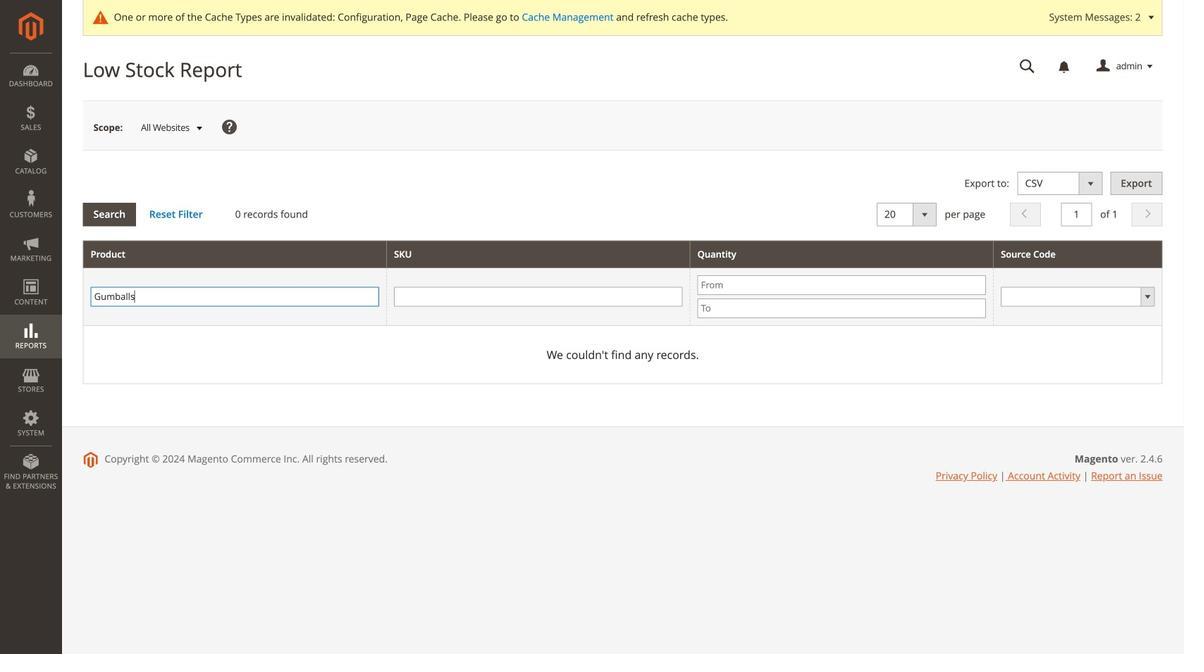 Task type: locate. For each thing, give the bounding box(es) containing it.
From text field
[[698, 276, 986, 295]]

magento admin panel image
[[19, 12, 43, 41]]

To text field
[[698, 299, 986, 319]]

None text field
[[1010, 54, 1045, 79], [394, 287, 683, 307], [1010, 54, 1045, 79], [394, 287, 683, 307]]

None text field
[[1061, 203, 1092, 226], [91, 287, 379, 307], [1061, 203, 1092, 226], [91, 287, 379, 307]]

menu bar
[[0, 53, 62, 498]]



